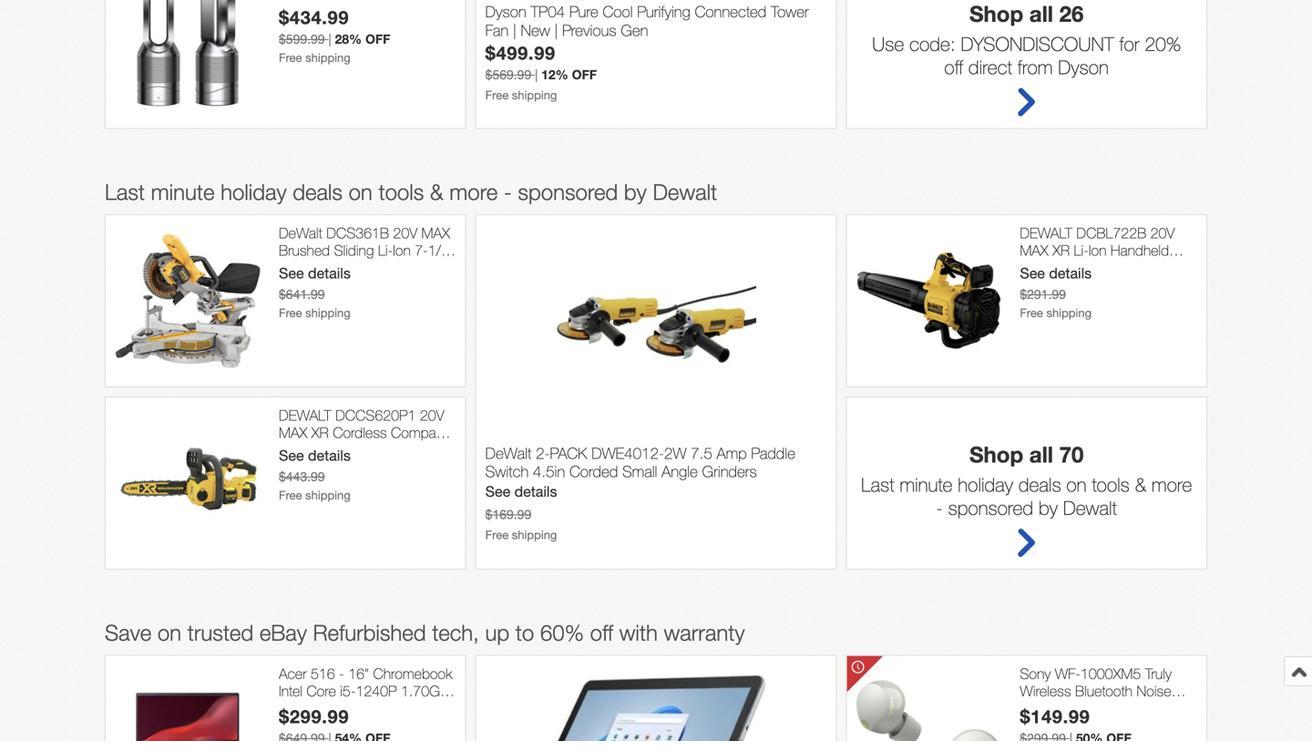 Task type: describe. For each thing, give the bounding box(es) containing it.
dewalt 2-pack dwe4012-2w 7.5 amp paddle switch 4.5in corded small angle grinders link
[[486, 444, 827, 483]]

0 horizontal spatial &
[[430, 179, 444, 205]]

20v for dcs361b
[[393, 224, 418, 241]]

dcbl722b
[[1077, 224, 1147, 241]]

dcs361b
[[326, 224, 389, 241]]

(tool
[[1066, 259, 1093, 276]]

all for 70
[[1030, 441, 1054, 467]]

sony wf-1000xm5 truly wireless bluetooth noise canceling headphones - silver
[[1020, 665, 1172, 735]]

- inside "sony wf-1000xm5 truly wireless bluetooth noise canceling headphones - silver"
[[1167, 700, 1172, 717]]

up
[[485, 620, 510, 645]]

dyson inside the shop all 26 use code: dysondiscount for 20% off direct from dyson
[[1059, 56, 1109, 78]]

new for dewalt dcbl722b 20v max xr li-ion handheld blower (tool only) (5 ah) new
[[1020, 277, 1048, 294]]

warranty
[[664, 620, 745, 645]]

0 horizontal spatial deals
[[293, 179, 343, 205]]

| inside $434.99 $599.99 | 28% off free shipping
[[329, 31, 331, 46]]

$434.99
[[279, 6, 349, 28]]

dccs620p1
[[336, 406, 416, 424]]

by inside shop all 70 last minute holiday deals on tools & more - sponsored by dewalt
[[1039, 496, 1058, 519]]

ram
[[311, 700, 341, 717]]

tp04
[[531, 2, 565, 21]]

| down tp04
[[555, 21, 558, 39]]

chromeos
[[279, 717, 348, 735]]

(5 for only)
[[1132, 259, 1144, 276]]

7-
[[415, 242, 428, 259]]

0 horizontal spatial last
[[105, 179, 145, 205]]

dewalt dcs361b 20v max brushed sliding li-ion 7-1/4" cordless miter saw new
[[279, 224, 454, 276]]

see for dewalt dcs361b 20v max brushed sliding li-ion 7-1/4" cordless miter saw new
[[279, 265, 304, 281]]

for
[[1120, 32, 1140, 55]]

| right fan on the top left
[[513, 21, 517, 39]]

bluetooth
[[1076, 682, 1133, 700]]

intel
[[279, 682, 303, 700]]

- inside acer 516 - 16" chromebook intel core i5-1240p 1.70ghz 8gb ram 256gb ssd chromeos
[[339, 665, 344, 682]]

1.70ghz
[[401, 682, 456, 700]]

dewalt dcbl722b 20v max xr li-ion handheld blower (tool only) (5 ah) new link
[[1020, 224, 1198, 294]]

previous
[[562, 21, 617, 39]]

dwe4012-
[[592, 444, 664, 462]]

256gb
[[345, 700, 389, 717]]

tools inside shop all 70 last minute holiday deals on tools & more - sponsored by dewalt
[[1092, 473, 1130, 496]]

brushed
[[279, 242, 330, 259]]

12%
[[542, 67, 569, 82]]

pack
[[550, 444, 587, 462]]

$499.99
[[486, 42, 556, 64]]

7.5
[[691, 444, 713, 462]]

$434.99 $599.99 | 28% off free shipping
[[279, 6, 391, 65]]

dewalt dccs620p1 20v max xr cordless compact 12 in. chainsaw kit (5 ah) new
[[279, 406, 448, 476]]

shop all 70 last minute holiday deals on tools & more - sponsored by dewalt
[[861, 441, 1193, 519]]

60%
[[540, 620, 584, 645]]

shipping inside 'dewalt 2-pack dwe4012-2w 7.5 amp paddle switch 4.5in corded small angle grinders see details $169.99 free shipping'
[[512, 528, 557, 542]]

noise
[[1137, 682, 1172, 700]]

li- inside dewalt dcs361b 20v max brushed sliding li-ion 7-1/4" cordless miter saw new
[[378, 242, 393, 259]]

(5 for kit
[[400, 441, 412, 459]]

with
[[619, 620, 658, 645]]

tech,
[[432, 620, 479, 645]]

deals inside shop all 70 last minute holiday deals on tools & more - sponsored by dewalt
[[1019, 473, 1061, 496]]

chromebook
[[373, 665, 453, 682]]

purifying
[[637, 2, 691, 21]]

dyson tp04 pure cool purifying connected tower fan | new | previous gen $499.99 $569.99 | 12% off free shipping
[[486, 2, 809, 102]]

dewalt dccs620p1 20v max xr cordless compact 12 in. chainsaw kit (5 ah) new link
[[279, 406, 456, 476]]

$299.99
[[279, 705, 349, 727]]

1240p
[[356, 682, 397, 700]]

0 vertical spatial more
[[450, 179, 498, 205]]

shipping inside see details $641.99 free shipping
[[305, 306, 351, 320]]

0 horizontal spatial minute
[[151, 179, 215, 205]]

see details $641.99 free shipping
[[279, 265, 351, 320]]

miter
[[337, 259, 367, 276]]

20%
[[1145, 32, 1181, 55]]

dewalt for dewalt dccs620p1 20v max xr cordless compact 12 in. chainsaw kit (5 ah) new
[[279, 406, 331, 424]]

li- inside dewalt dcbl722b 20v max xr li-ion handheld blower (tool only) (5 ah) new
[[1074, 242, 1089, 259]]

shipping inside see details $291.99 free shipping
[[1047, 306, 1092, 320]]

0 horizontal spatial dewalt
[[653, 179, 717, 205]]

details for cordless
[[308, 447, 351, 464]]

0 vertical spatial tools
[[379, 179, 424, 205]]

blower
[[1020, 259, 1062, 276]]

refurbished
[[313, 620, 426, 645]]

off inside the shop all 26 use code: dysondiscount for 20% off direct from dyson
[[945, 56, 964, 78]]

ssd
[[393, 700, 421, 717]]

amp
[[717, 444, 747, 462]]

minute inside shop all 70 last minute holiday deals on tools & more - sponsored by dewalt
[[900, 473, 953, 496]]

see details $291.99 free shipping
[[1020, 265, 1092, 320]]

see details link for $291.99
[[1020, 265, 1092, 281]]

gen
[[621, 21, 648, 39]]

$149.99
[[1020, 705, 1091, 727]]

& inside shop all 70 last minute holiday deals on tools & more - sponsored by dewalt
[[1135, 473, 1147, 496]]

in.
[[299, 441, 313, 459]]

tower
[[771, 2, 809, 21]]

26
[[1060, 0, 1084, 26]]

4.5in
[[533, 462, 565, 481]]

516
[[311, 665, 335, 682]]

$599.99
[[279, 31, 325, 46]]

see details link for pack
[[486, 483, 557, 500]]

16"
[[348, 665, 369, 682]]

8gb
[[279, 700, 307, 717]]

| left 12%
[[535, 67, 538, 82]]

see details link for $641.99
[[279, 265, 351, 281]]

sony wf-1000xm5 truly wireless bluetooth noise canceling headphones - silver link
[[1020, 665, 1198, 735]]

wf-
[[1055, 665, 1081, 682]]

acer 516 - 16" chromebook intel core i5-1240p 1.70ghz 8gb ram 256gb ssd chromeos
[[279, 665, 456, 735]]

xr for (tool
[[1053, 242, 1070, 259]]

see details link for $443.99
[[279, 447, 351, 464]]

dyson tp04 pure cool purifying connected tower fan | new | previous gen link
[[486, 2, 827, 42]]

28%
[[335, 31, 362, 46]]

kit
[[381, 441, 396, 459]]

canceling
[[1020, 700, 1081, 717]]

dyson inside dyson tp04 pure cool purifying connected tower fan | new | previous gen $499.99 $569.99 | 12% off free shipping
[[486, 2, 527, 21]]

dewalt dcbl722b 20v max xr li-ion handheld blower (tool only) (5 ah) new
[[1020, 224, 1175, 294]]

1 horizontal spatial on
[[349, 179, 373, 205]]

to
[[516, 620, 534, 645]]

shop all 26 use code: dysondiscount for 20% off direct from dyson
[[872, 0, 1181, 78]]

dewalt 2-pack dwe4012-2w 7.5 amp paddle switch 4.5in corded small angle grinders see details $169.99 free shipping
[[486, 444, 796, 542]]

off inside $434.99 $599.99 | 28% off free shipping
[[365, 31, 391, 46]]

$569.99
[[486, 67, 532, 82]]

$169.99
[[486, 507, 532, 522]]

all for 26
[[1030, 0, 1054, 26]]

trusted
[[188, 620, 254, 645]]

code:
[[910, 32, 956, 55]]

save on trusted ebay refurbished tech, up to 60% off with warranty
[[105, 620, 745, 645]]

20v for dccs620p1
[[420, 406, 444, 424]]

dewalt dcs361b 20v max brushed sliding li-ion 7-1/4" cordless miter saw new link
[[279, 224, 456, 276]]

only)
[[1098, 259, 1128, 276]]

save
[[105, 620, 151, 645]]



Task type: locate. For each thing, give the bounding box(es) containing it.
ah) inside dewalt dccs620p1 20v max xr cordless compact 12 in. chainsaw kit (5 ah) new
[[416, 441, 436, 459]]

0 horizontal spatial sponsored
[[518, 179, 618, 205]]

$443.99
[[279, 469, 325, 484]]

0 horizontal spatial dewalt
[[279, 406, 331, 424]]

(5 inside dewalt dccs620p1 20v max xr cordless compact 12 in. chainsaw kit (5 ah) new
[[400, 441, 412, 459]]

20v inside dewalt dccs620p1 20v max xr cordless compact 12 in. chainsaw kit (5 ah) new
[[420, 406, 444, 424]]

see details link up $443.99
[[279, 447, 351, 464]]

from
[[1018, 56, 1053, 78]]

2 ion from the left
[[1089, 242, 1107, 259]]

off down code:
[[945, 56, 964, 78]]

0 vertical spatial xr
[[1053, 242, 1070, 259]]

1 horizontal spatial ah)
[[1148, 259, 1168, 276]]

max for blower
[[1020, 242, 1049, 259]]

1 vertical spatial xr
[[312, 424, 329, 441]]

all inside the shop all 26 use code: dysondiscount for 20% off direct from dyson
[[1030, 0, 1054, 26]]

off right 12%
[[572, 67, 597, 82]]

shipping down $443.99
[[305, 488, 351, 502]]

new
[[521, 21, 550, 39], [401, 259, 429, 276], [1020, 277, 1048, 294], [279, 459, 307, 476]]

new down 12
[[279, 459, 307, 476]]

1 horizontal spatial max
[[422, 224, 450, 241]]

cordless
[[279, 259, 333, 276], [333, 424, 387, 441]]

dewalt
[[653, 179, 717, 205], [1063, 496, 1117, 519]]

0 vertical spatial dewalt
[[653, 179, 717, 205]]

new for dewalt dccs620p1 20v max xr cordless compact 12 in. chainsaw kit (5 ah) new
[[279, 459, 307, 476]]

shop inside shop all 70 last minute holiday deals on tools & more - sponsored by dewalt
[[970, 441, 1024, 467]]

grinders
[[702, 462, 757, 481]]

20v up 7- at the left top
[[393, 224, 418, 241]]

1 horizontal spatial deals
[[1019, 473, 1061, 496]]

ion inside dewalt dcs361b 20v max brushed sliding li-ion 7-1/4" cordless miter saw new
[[393, 242, 411, 259]]

max
[[422, 224, 450, 241], [1020, 242, 1049, 259], [279, 424, 307, 441]]

see for dewalt dccs620p1 20v max xr cordless compact 12 in. chainsaw kit (5 ah) new
[[279, 447, 304, 464]]

1 li- from the left
[[378, 242, 393, 259]]

last inside shop all 70 last minute holiday deals on tools & more - sponsored by dewalt
[[861, 473, 895, 496]]

(5 right kit
[[400, 441, 412, 459]]

| left 28%
[[329, 31, 331, 46]]

li- up (tool
[[1074, 242, 1089, 259]]

shipping down $641.99
[[305, 306, 351, 320]]

see details link up $641.99
[[279, 265, 351, 281]]

0 horizontal spatial li-
[[378, 242, 393, 259]]

0 vertical spatial dewalt
[[1020, 224, 1073, 241]]

fan
[[486, 21, 509, 39]]

corded
[[570, 462, 618, 481]]

1 horizontal spatial sponsored
[[949, 496, 1034, 519]]

2-
[[536, 444, 550, 462]]

headphones
[[1085, 700, 1163, 717]]

see for dewalt dcbl722b 20v max xr li-ion handheld blower (tool only) (5 ah) new
[[1020, 265, 1045, 281]]

1 shop from the top
[[970, 0, 1024, 26]]

0 vertical spatial dyson
[[486, 2, 527, 21]]

0 vertical spatial last
[[105, 179, 145, 205]]

max inside dewalt dccs620p1 20v max xr cordless compact 12 in. chainsaw kit (5 ah) new
[[279, 424, 307, 441]]

details up $443.99
[[308, 447, 351, 464]]

0 horizontal spatial more
[[450, 179, 498, 205]]

(5 down handheld
[[1132, 259, 1144, 276]]

dewalt inside shop all 70 last minute holiday deals on tools & more - sponsored by dewalt
[[1063, 496, 1117, 519]]

compact
[[391, 424, 448, 441]]

free down $641.99
[[279, 306, 302, 320]]

see up $291.99
[[1020, 265, 1045, 281]]

chainsaw
[[317, 441, 377, 459]]

shop inside the shop all 26 use code: dysondiscount for 20% off direct from dyson
[[970, 0, 1024, 26]]

0 horizontal spatial ion
[[393, 242, 411, 259]]

2 horizontal spatial max
[[1020, 242, 1049, 259]]

xr inside dewalt dccs620p1 20v max xr cordless compact 12 in. chainsaw kit (5 ah) new
[[312, 424, 329, 441]]

sponsored
[[518, 179, 618, 205], [949, 496, 1034, 519]]

cool
[[603, 2, 633, 21]]

(5
[[1132, 259, 1144, 276], [400, 441, 412, 459]]

switch
[[486, 462, 529, 481]]

off
[[365, 31, 391, 46], [945, 56, 964, 78], [572, 67, 597, 82], [590, 620, 613, 645]]

xr up in.
[[312, 424, 329, 441]]

1 horizontal spatial dewalt
[[1063, 496, 1117, 519]]

xr
[[1053, 242, 1070, 259], [312, 424, 329, 441]]

all left the 70
[[1030, 441, 1054, 467]]

0 horizontal spatial tools
[[379, 179, 424, 205]]

new inside dewalt dccs620p1 20v max xr cordless compact 12 in. chainsaw kit (5 ah) new
[[279, 459, 307, 476]]

last minute holiday deals on tools & more - sponsored by dewalt
[[105, 179, 717, 205]]

on right save
[[158, 620, 181, 645]]

1 vertical spatial ah)
[[416, 441, 436, 459]]

1 horizontal spatial minute
[[900, 473, 953, 496]]

dewalt up brushed
[[279, 224, 322, 241]]

- inside shop all 70 last minute holiday deals on tools & more - sponsored by dewalt
[[936, 496, 943, 519]]

details inside see details $641.99 free shipping
[[308, 265, 351, 281]]

max up blower
[[1020, 242, 1049, 259]]

1 vertical spatial minute
[[900, 473, 953, 496]]

off right 28%
[[365, 31, 391, 46]]

cordless inside dewalt dcs361b 20v max brushed sliding li-ion 7-1/4" cordless miter saw new
[[279, 259, 333, 276]]

0 vertical spatial holiday
[[221, 179, 287, 205]]

1 horizontal spatial xr
[[1053, 242, 1070, 259]]

(5 inside dewalt dcbl722b 20v max xr li-ion handheld blower (tool only) (5 ah) new
[[1132, 259, 1144, 276]]

1 horizontal spatial holiday
[[958, 473, 1014, 496]]

details inside 'dewalt 2-pack dwe4012-2w 7.5 amp paddle switch 4.5in corded small angle grinders see details $169.99 free shipping'
[[515, 483, 557, 500]]

details up $291.99
[[1049, 265, 1092, 281]]

2 li- from the left
[[1074, 242, 1089, 259]]

&
[[430, 179, 444, 205], [1135, 473, 1147, 496]]

on down the 70
[[1067, 473, 1087, 496]]

70
[[1060, 441, 1084, 467]]

ah) down handheld
[[1148, 259, 1168, 276]]

2 vertical spatial max
[[279, 424, 307, 441]]

0 vertical spatial by
[[624, 179, 647, 205]]

see up $443.99
[[279, 447, 304, 464]]

new down blower
[[1020, 277, 1048, 294]]

dewalt inside dewalt dccs620p1 20v max xr cordless compact 12 in. chainsaw kit (5 ah) new
[[279, 406, 331, 424]]

dewalt for dcs361b
[[279, 224, 322, 241]]

0 vertical spatial dewalt
[[279, 224, 322, 241]]

shop up dysondiscount at the right top
[[970, 0, 1024, 26]]

0 vertical spatial shop
[[970, 0, 1024, 26]]

see down switch
[[486, 483, 511, 500]]

0 vertical spatial on
[[349, 179, 373, 205]]

dyson up fan on the top left
[[486, 2, 527, 21]]

1 vertical spatial tools
[[1092, 473, 1130, 496]]

new inside dewalt dcs361b 20v max brushed sliding li-ion 7-1/4" cordless miter saw new
[[401, 259, 429, 276]]

acer
[[279, 665, 307, 682]]

0 horizontal spatial holiday
[[221, 179, 287, 205]]

dewalt up in.
[[279, 406, 331, 424]]

shipping down $169.99 at the bottom left of page
[[512, 528, 557, 542]]

shop for shop all 70
[[970, 441, 1024, 467]]

details down sliding
[[308, 265, 351, 281]]

1 vertical spatial dewalt
[[279, 406, 331, 424]]

new down 7- at the left top
[[401, 259, 429, 276]]

free
[[279, 50, 302, 65], [486, 88, 509, 102], [279, 306, 302, 320], [1020, 306, 1044, 320], [279, 488, 302, 502], [486, 528, 509, 542]]

0 horizontal spatial dyson
[[486, 2, 527, 21]]

truly
[[1145, 665, 1172, 682]]

shipping down 12%
[[512, 88, 557, 102]]

paddle
[[751, 444, 796, 462]]

more inside shop all 70 last minute holiday deals on tools & more - sponsored by dewalt
[[1152, 473, 1193, 496]]

1 vertical spatial dewalt
[[1063, 496, 1117, 519]]

2 all from the top
[[1030, 441, 1054, 467]]

see details link up $291.99
[[1020, 265, 1092, 281]]

acer 516 - 16" chromebook intel core i5-1240p 1.70ghz 8gb ram 256gb ssd chromeos link
[[279, 665, 456, 735]]

dysondiscount
[[961, 32, 1114, 55]]

max inside dewalt dcbl722b 20v max xr li-ion handheld blower (tool only) (5 ah) new
[[1020, 242, 1049, 259]]

$291.99
[[1020, 286, 1066, 302]]

1000xm5
[[1081, 665, 1141, 682]]

1 horizontal spatial dewalt
[[486, 444, 532, 462]]

see inside see details $291.99 free shipping
[[1020, 265, 1045, 281]]

0 horizontal spatial by
[[624, 179, 647, 205]]

free inside see details $641.99 free shipping
[[279, 306, 302, 320]]

shipping down $291.99
[[1047, 306, 1092, 320]]

0 horizontal spatial (5
[[400, 441, 412, 459]]

max up 12
[[279, 424, 307, 441]]

free down $599.99
[[279, 50, 302, 65]]

1 vertical spatial by
[[1039, 496, 1058, 519]]

sony
[[1020, 665, 1051, 682]]

20v inside dewalt dcbl722b 20v max xr li-ion handheld blower (tool only) (5 ah) new
[[1151, 224, 1175, 241]]

1 horizontal spatial tools
[[1092, 473, 1130, 496]]

sponsored inside shop all 70 last minute holiday deals on tools & more - sponsored by dewalt
[[949, 496, 1034, 519]]

1 vertical spatial (5
[[400, 441, 412, 459]]

|
[[513, 21, 517, 39], [555, 21, 558, 39], [329, 31, 331, 46], [535, 67, 538, 82]]

xr inside dewalt dcbl722b 20v max xr li-ion handheld blower (tool only) (5 ah) new
[[1053, 242, 1070, 259]]

dewalt for 2-
[[486, 444, 532, 462]]

use
[[872, 32, 904, 55]]

dyson right from
[[1059, 56, 1109, 78]]

dewalt inside dewalt dcs361b 20v max brushed sliding li-ion 7-1/4" cordless miter saw new
[[279, 224, 322, 241]]

1 all from the top
[[1030, 0, 1054, 26]]

1 vertical spatial max
[[1020, 242, 1049, 259]]

dewalt inside 'dewalt 2-pack dwe4012-2w 7.5 amp paddle switch 4.5in corded small angle grinders see details $169.99 free shipping'
[[486, 444, 532, 462]]

ah) for dcbl722b
[[1148, 259, 1168, 276]]

0 vertical spatial cordless
[[279, 259, 333, 276]]

handheld
[[1111, 242, 1169, 259]]

2 horizontal spatial 20v
[[1151, 224, 1175, 241]]

ion
[[393, 242, 411, 259], [1089, 242, 1107, 259]]

1 vertical spatial holiday
[[958, 473, 1014, 496]]

free inside dyson tp04 pure cool purifying connected tower fan | new | previous gen $499.99 $569.99 | 12% off free shipping
[[486, 88, 509, 102]]

dewalt
[[1020, 224, 1073, 241], [279, 406, 331, 424]]

1 vertical spatial deals
[[1019, 473, 1061, 496]]

pure
[[570, 2, 599, 21]]

on up dcs361b
[[349, 179, 373, 205]]

free inside see details $291.99 free shipping
[[1020, 306, 1044, 320]]

shipping inside dyson tp04 pure cool purifying connected tower fan | new | previous gen $499.99 $569.99 | 12% off free shipping
[[512, 88, 557, 102]]

details down 4.5in
[[515, 483, 557, 500]]

details
[[308, 265, 351, 281], [1049, 265, 1092, 281], [308, 447, 351, 464], [515, 483, 557, 500]]

1 horizontal spatial more
[[1152, 473, 1193, 496]]

free down '$569.99'
[[486, 88, 509, 102]]

on inside shop all 70 last minute holiday deals on tools & more - sponsored by dewalt
[[1067, 473, 1087, 496]]

li-
[[378, 242, 393, 259], [1074, 242, 1089, 259]]

cordless up chainsaw
[[333, 424, 387, 441]]

dewalt up switch
[[486, 444, 532, 462]]

all inside shop all 70 last minute holiday deals on tools & more - sponsored by dewalt
[[1030, 441, 1054, 467]]

1 vertical spatial sponsored
[[949, 496, 1034, 519]]

angle
[[662, 462, 698, 481]]

connected
[[695, 2, 767, 21]]

shop for shop all 26
[[970, 0, 1024, 26]]

see up $641.99
[[279, 265, 304, 281]]

2 horizontal spatial on
[[1067, 473, 1087, 496]]

1 vertical spatial last
[[861, 473, 895, 496]]

1 vertical spatial shop
[[970, 441, 1024, 467]]

2 shop from the top
[[970, 441, 1024, 467]]

free inside 'dewalt 2-pack dwe4012-2w 7.5 amp paddle switch 4.5in corded small angle grinders see details $169.99 free shipping'
[[486, 528, 509, 542]]

xr up (tool
[[1053, 242, 1070, 259]]

0 horizontal spatial on
[[158, 620, 181, 645]]

1/4"
[[428, 242, 454, 259]]

ah) for dccs620p1
[[416, 441, 436, 459]]

silver
[[1020, 717, 1052, 735]]

free down $443.99
[[279, 488, 302, 502]]

details inside see details $443.99 free shipping
[[308, 447, 351, 464]]

1 horizontal spatial dyson
[[1059, 56, 1109, 78]]

ion down dcbl722b
[[1089, 242, 1107, 259]]

1 horizontal spatial by
[[1039, 496, 1058, 519]]

1 vertical spatial cordless
[[333, 424, 387, 441]]

off left the with on the bottom
[[590, 620, 613, 645]]

1 horizontal spatial (5
[[1132, 259, 1144, 276]]

ah) down compact
[[416, 441, 436, 459]]

1 vertical spatial dewalt
[[486, 444, 532, 462]]

new down tp04
[[521, 21, 550, 39]]

see details link
[[279, 265, 351, 281], [1020, 265, 1092, 281], [279, 447, 351, 464], [486, 483, 557, 500]]

20v for dcbl722b
[[1151, 224, 1175, 241]]

1 vertical spatial &
[[1135, 473, 1147, 496]]

20v up handheld
[[1151, 224, 1175, 241]]

see inside see details $641.99 free shipping
[[279, 265, 304, 281]]

max up 1/4"
[[422, 224, 450, 241]]

20v inside dewalt dcs361b 20v max brushed sliding li-ion 7-1/4" cordless miter saw new
[[393, 224, 418, 241]]

ah) inside dewalt dcbl722b 20v max xr li-ion handheld blower (tool only) (5 ah) new
[[1148, 259, 1168, 276]]

see details $443.99 free shipping
[[279, 447, 351, 502]]

dewalt inside dewalt dcbl722b 20v max xr li-ion handheld blower (tool only) (5 ah) new
[[1020, 224, 1073, 241]]

0 horizontal spatial 20v
[[393, 224, 418, 241]]

0 vertical spatial sponsored
[[518, 179, 618, 205]]

0 vertical spatial all
[[1030, 0, 1054, 26]]

0 vertical spatial minute
[[151, 179, 215, 205]]

deals up dcs361b
[[293, 179, 343, 205]]

holiday inside shop all 70 last minute holiday deals on tools & more - sponsored by dewalt
[[958, 473, 1014, 496]]

new inside dewalt dcbl722b 20v max xr li-ion handheld blower (tool only) (5 ah) new
[[1020, 277, 1048, 294]]

0 vertical spatial deals
[[293, 179, 343, 205]]

free down $291.99
[[1020, 306, 1044, 320]]

see inside see details $443.99 free shipping
[[279, 447, 304, 464]]

cordless down brushed
[[279, 259, 333, 276]]

dewalt
[[279, 224, 322, 241], [486, 444, 532, 462]]

details for sliding
[[308, 265, 351, 281]]

dewalt up blower
[[1020, 224, 1073, 241]]

ion inside dewalt dcbl722b 20v max xr li-ion handheld blower (tool only) (5 ah) new
[[1089, 242, 1107, 259]]

see inside 'dewalt 2-pack dwe4012-2w 7.5 amp paddle switch 4.5in corded small angle grinders see details $169.99 free shipping'
[[486, 483, 511, 500]]

0 horizontal spatial dewalt
[[279, 224, 322, 241]]

0 vertical spatial &
[[430, 179, 444, 205]]

1 horizontal spatial 20v
[[420, 406, 444, 424]]

saw
[[371, 259, 397, 276]]

last
[[105, 179, 145, 205], [861, 473, 895, 496]]

more
[[450, 179, 498, 205], [1152, 473, 1193, 496]]

details for li-
[[1049, 265, 1092, 281]]

i5-
[[340, 682, 356, 700]]

1 vertical spatial more
[[1152, 473, 1193, 496]]

free inside $434.99 $599.99 | 28% off free shipping
[[279, 50, 302, 65]]

details inside see details $291.99 free shipping
[[1049, 265, 1092, 281]]

12
[[279, 441, 295, 459]]

1 ion from the left
[[393, 242, 411, 259]]

0 vertical spatial ah)
[[1148, 259, 1168, 276]]

new inside dyson tp04 pure cool purifying connected tower fan | new | previous gen $499.99 $569.99 | 12% off free shipping
[[521, 21, 550, 39]]

0 vertical spatial (5
[[1132, 259, 1144, 276]]

cordless inside dewalt dccs620p1 20v max xr cordless compact 12 in. chainsaw kit (5 ah) new
[[333, 424, 387, 441]]

2 vertical spatial on
[[158, 620, 181, 645]]

1 horizontal spatial &
[[1135, 473, 1147, 496]]

off inside dyson tp04 pure cool purifying connected tower fan | new | previous gen $499.99 $569.99 | 12% off free shipping
[[572, 67, 597, 82]]

max inside dewalt dcs361b 20v max brushed sliding li-ion 7-1/4" cordless miter saw new
[[422, 224, 450, 241]]

0 horizontal spatial ah)
[[416, 441, 436, 459]]

see
[[279, 265, 304, 281], [1020, 265, 1045, 281], [279, 447, 304, 464], [486, 483, 511, 500]]

shop
[[970, 0, 1024, 26], [970, 441, 1024, 467]]

$641.99
[[279, 286, 325, 302]]

0 horizontal spatial max
[[279, 424, 307, 441]]

core
[[307, 682, 336, 700]]

1 vertical spatial all
[[1030, 441, 1054, 467]]

1 horizontal spatial ion
[[1089, 242, 1107, 259]]

1 horizontal spatial li-
[[1074, 242, 1089, 259]]

sliding
[[334, 242, 374, 259]]

ion left 7- at the left top
[[393, 242, 411, 259]]

1 horizontal spatial dewalt
[[1020, 224, 1073, 241]]

0 horizontal spatial xr
[[312, 424, 329, 441]]

max for in.
[[279, 424, 307, 441]]

deals down the 70
[[1019, 473, 1061, 496]]

1 horizontal spatial last
[[861, 473, 895, 496]]

shop left the 70
[[970, 441, 1024, 467]]

1 vertical spatial on
[[1067, 473, 1087, 496]]

dewalt for dewalt dcbl722b 20v max xr li-ion handheld blower (tool only) (5 ah) new
[[1020, 224, 1073, 241]]

see details link down switch
[[486, 483, 557, 500]]

xr for chainsaw
[[312, 424, 329, 441]]

free down $169.99 at the bottom left of page
[[486, 528, 509, 542]]

free inside see details $443.99 free shipping
[[279, 488, 302, 502]]

20v up compact
[[420, 406, 444, 424]]

by
[[624, 179, 647, 205], [1039, 496, 1058, 519]]

li- up saw
[[378, 242, 393, 259]]

wireless
[[1020, 682, 1072, 700]]

max for 7-
[[422, 224, 450, 241]]

all
[[1030, 0, 1054, 26], [1030, 441, 1054, 467]]

shipping down 28%
[[305, 50, 351, 65]]

new for dewalt dcs361b 20v max brushed sliding li-ion 7-1/4" cordless miter saw new
[[401, 259, 429, 276]]

2w
[[664, 444, 687, 462]]

shipping inside $434.99 $599.99 | 28% off free shipping
[[305, 50, 351, 65]]

1 vertical spatial dyson
[[1059, 56, 1109, 78]]

0 vertical spatial max
[[422, 224, 450, 241]]

all left 26
[[1030, 0, 1054, 26]]

shipping inside see details $443.99 free shipping
[[305, 488, 351, 502]]



Task type: vqa. For each thing, say whether or not it's contained in the screenshot.
Impossible
no



